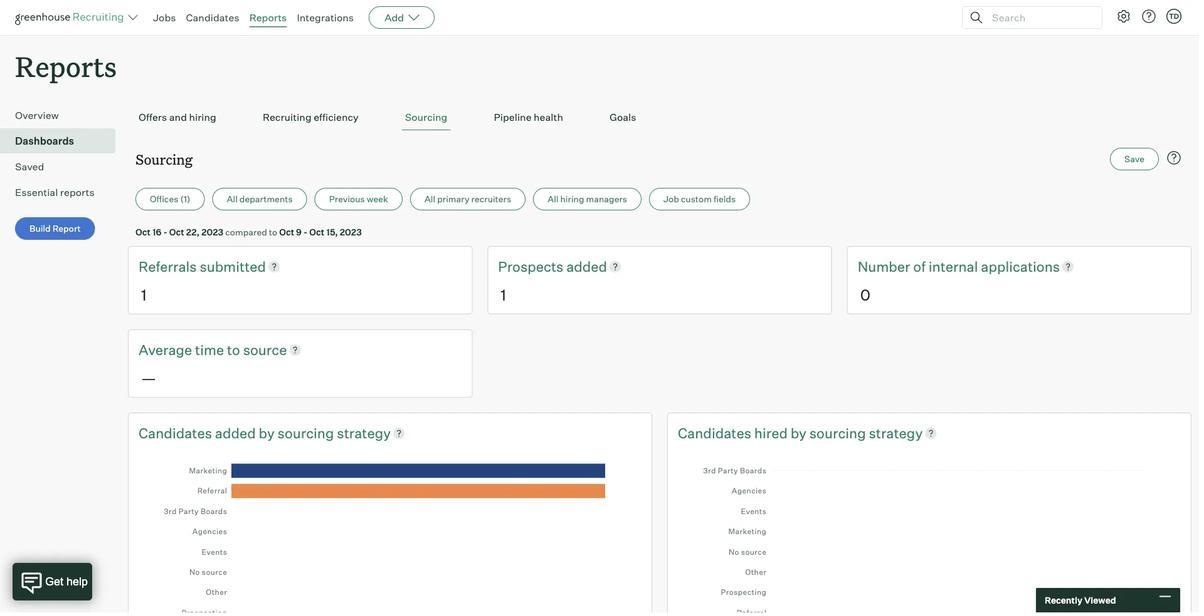 Task type: vqa. For each thing, say whether or not it's contained in the screenshot.
'Previous week'
yes



Task type: describe. For each thing, give the bounding box(es) containing it.
submitted link
[[200, 257, 266, 277]]

22,
[[186, 227, 200, 238]]

all primary recruiters
[[424, 194, 511, 205]]

(1)
[[180, 194, 190, 205]]

xychart image for candidates added by sourcing
[[156, 455, 624, 614]]

previous week
[[329, 194, 388, 205]]

prospects
[[498, 258, 566, 275]]

sourcing for candidates added by sourcing
[[278, 425, 334, 442]]

by for hired
[[791, 425, 806, 442]]

compared
[[225, 227, 267, 238]]

reports link
[[249, 11, 287, 24]]

submitted
[[200, 258, 266, 275]]

1 - from the left
[[163, 227, 167, 238]]

16
[[152, 227, 161, 238]]

2 - from the left
[[304, 227, 308, 238]]

save
[[1124, 154, 1144, 165]]

build report button
[[15, 218, 95, 240]]

candidates link for candidates added by sourcing
[[139, 424, 215, 443]]

recently
[[1045, 596, 1082, 607]]

reports
[[60, 186, 94, 199]]

all departments
[[227, 194, 293, 205]]

all hiring managers button
[[533, 188, 642, 211]]

add button
[[369, 6, 435, 29]]

add
[[384, 11, 404, 24]]

faq image
[[1166, 151, 1181, 166]]

15,
[[326, 227, 338, 238]]

number
[[858, 258, 910, 275]]

all primary recruiters button
[[410, 188, 526, 211]]

1 vertical spatial reports
[[15, 48, 117, 85]]

time link
[[195, 341, 227, 360]]

candidates for candidates added by sourcing
[[139, 425, 212, 442]]

candidates for candidates hired by sourcing
[[678, 425, 751, 442]]

custom
[[681, 194, 712, 205]]

previous week button
[[315, 188, 403, 211]]

9
[[296, 227, 302, 238]]

saved link
[[15, 159, 110, 174]]

efficiency
[[314, 111, 359, 124]]

build
[[29, 223, 51, 234]]

strategy for candidates added by sourcing
[[337, 425, 391, 442]]

report
[[52, 223, 81, 234]]

xychart image for candidates hired by sourcing
[[695, 455, 1163, 614]]

applications link
[[981, 257, 1060, 277]]

pipeline health
[[494, 111, 563, 124]]

essential reports link
[[15, 185, 110, 200]]

average time to
[[139, 341, 243, 359]]

—
[[141, 369, 156, 388]]

and
[[169, 111, 187, 124]]

managers
[[586, 194, 627, 205]]

viewed
[[1084, 596, 1116, 607]]

internal
[[929, 258, 978, 275]]

goals
[[610, 111, 636, 124]]

jobs
[[153, 11, 176, 24]]

sourcing button
[[402, 105, 451, 131]]

recently viewed
[[1045, 596, 1116, 607]]

0 vertical spatial to
[[269, 227, 277, 238]]

jobs link
[[153, 11, 176, 24]]

0 vertical spatial added
[[566, 258, 607, 275]]

recruiting efficiency button
[[260, 105, 362, 131]]

offices (1) button
[[135, 188, 205, 211]]

referrals
[[139, 258, 200, 275]]

dashboards
[[15, 135, 74, 147]]

hired link
[[754, 424, 791, 443]]

integrations
[[297, 11, 354, 24]]

offers and hiring button
[[135, 105, 219, 131]]

week
[[367, 194, 388, 205]]

recruiting
[[263, 111, 311, 124]]

1 horizontal spatial reports
[[249, 11, 287, 24]]

essential
[[15, 186, 58, 199]]

offices
[[150, 194, 178, 205]]

offers
[[139, 111, 167, 124]]

0 vertical spatial added link
[[566, 257, 607, 277]]

primary
[[437, 194, 469, 205]]

by link for hired
[[791, 424, 809, 443]]

1 oct from the left
[[135, 227, 150, 238]]

td button
[[1164, 6, 1184, 26]]

candidates added by sourcing
[[139, 425, 337, 442]]

number of internal
[[858, 258, 981, 275]]

recruiting efficiency
[[263, 111, 359, 124]]

pipeline
[[494, 111, 532, 124]]

2 oct from the left
[[169, 227, 184, 238]]

recruiters
[[471, 194, 511, 205]]

1 for prospects
[[501, 286, 506, 304]]

sourcing inside button
[[405, 111, 447, 124]]

2 2023 from the left
[[340, 227, 362, 238]]

job
[[664, 194, 679, 205]]

offers and hiring
[[139, 111, 216, 124]]

by link for added
[[259, 424, 278, 443]]



Task type: locate. For each thing, give the bounding box(es) containing it.
3 all from the left
[[548, 194, 558, 205]]

2 all from the left
[[424, 194, 435, 205]]

integrations link
[[297, 11, 354, 24]]

sourcing for candidates hired by sourcing
[[809, 425, 866, 442]]

job custom fields
[[664, 194, 736, 205]]

candidates down —
[[139, 425, 212, 442]]

all left departments
[[227, 194, 238, 205]]

1 vertical spatial added link
[[215, 424, 259, 443]]

average
[[139, 341, 192, 359]]

overview
[[15, 109, 59, 122]]

candidates for candidates
[[186, 11, 239, 24]]

1 horizontal spatial 1
[[501, 286, 506, 304]]

2 by link from the left
[[791, 424, 809, 443]]

strategy link for candidates hired by sourcing
[[869, 424, 923, 443]]

0 horizontal spatial reports
[[15, 48, 117, 85]]

pipeline health button
[[491, 105, 566, 131]]

3 oct from the left
[[279, 227, 294, 238]]

1 all from the left
[[227, 194, 238, 205]]

0 horizontal spatial by link
[[259, 424, 278, 443]]

2 1 from the left
[[501, 286, 506, 304]]

of link
[[913, 257, 929, 277]]

2 xychart image from the left
[[695, 455, 1163, 614]]

tab list
[[135, 105, 1184, 131]]

hiring right and
[[189, 111, 216, 124]]

previous
[[329, 194, 365, 205]]

all left the managers
[[548, 194, 558, 205]]

all inside button
[[548, 194, 558, 205]]

offices (1)
[[150, 194, 190, 205]]

greenhouse recruiting image
[[15, 10, 128, 25]]

1 horizontal spatial added
[[566, 258, 607, 275]]

0 horizontal spatial to
[[227, 341, 240, 359]]

all
[[227, 194, 238, 205], [424, 194, 435, 205], [548, 194, 558, 205]]

0 horizontal spatial all
[[227, 194, 238, 205]]

oct left 15,
[[309, 227, 324, 238]]

0 vertical spatial reports
[[249, 11, 287, 24]]

1 for referrals
[[141, 286, 147, 304]]

1 horizontal spatial all
[[424, 194, 435, 205]]

0 vertical spatial sourcing
[[405, 111, 447, 124]]

all for all hiring managers
[[548, 194, 558, 205]]

by
[[259, 425, 275, 442], [791, 425, 806, 442]]

1 horizontal spatial added link
[[566, 257, 607, 277]]

hiring left the managers
[[560, 194, 584, 205]]

saved
[[15, 161, 44, 173]]

1 strategy link from the left
[[337, 424, 391, 443]]

- right 16
[[163, 227, 167, 238]]

1 horizontal spatial strategy link
[[869, 424, 923, 443]]

2 sourcing from the left
[[809, 425, 866, 442]]

1 vertical spatial sourcing
[[135, 150, 193, 168]]

applications
[[981, 258, 1060, 275]]

candidates hired by sourcing
[[678, 425, 869, 442]]

1 horizontal spatial by
[[791, 425, 806, 442]]

referrals link
[[139, 257, 200, 277]]

overview link
[[15, 108, 110, 123]]

xychart image
[[156, 455, 624, 614], [695, 455, 1163, 614]]

2023 right 15,
[[340, 227, 362, 238]]

0 vertical spatial hiring
[[189, 111, 216, 124]]

0 horizontal spatial added
[[215, 425, 256, 442]]

0 horizontal spatial sourcing link
[[278, 424, 337, 443]]

0 horizontal spatial by
[[259, 425, 275, 442]]

by for added
[[259, 425, 275, 442]]

0 horizontal spatial 1
[[141, 286, 147, 304]]

goals button
[[606, 105, 639, 131]]

oct left 16
[[135, 227, 150, 238]]

all left primary
[[424, 194, 435, 205]]

source link
[[243, 341, 287, 360]]

0 horizontal spatial xychart image
[[156, 455, 624, 614]]

1 by link from the left
[[259, 424, 278, 443]]

1 sourcing from the left
[[278, 425, 334, 442]]

essential reports
[[15, 186, 94, 199]]

0
[[860, 286, 870, 304]]

sourcing link
[[278, 424, 337, 443], [809, 424, 869, 443]]

2023
[[201, 227, 223, 238], [340, 227, 362, 238]]

1 strategy from the left
[[337, 425, 391, 442]]

sourcing
[[278, 425, 334, 442], [809, 425, 866, 442]]

1 horizontal spatial by link
[[791, 424, 809, 443]]

1 by from the left
[[259, 425, 275, 442]]

candidates right the jobs link
[[186, 11, 239, 24]]

strategy
[[337, 425, 391, 442], [869, 425, 923, 442]]

tab list containing offers and hiring
[[135, 105, 1184, 131]]

sourcing link for candidates hired by sourcing
[[809, 424, 869, 443]]

1 vertical spatial hiring
[[560, 194, 584, 205]]

to left 9
[[269, 227, 277, 238]]

1 2023 from the left
[[201, 227, 223, 238]]

1 horizontal spatial sourcing
[[405, 111, 447, 124]]

2 horizontal spatial all
[[548, 194, 558, 205]]

oct left 9
[[279, 227, 294, 238]]

1 1 from the left
[[141, 286, 147, 304]]

candidates link for candidates hired by sourcing
[[678, 424, 754, 443]]

Search text field
[[989, 8, 1091, 27]]

strategy for candidates hired by sourcing
[[869, 425, 923, 442]]

0 horizontal spatial strategy link
[[337, 424, 391, 443]]

internal link
[[929, 257, 981, 277]]

- right 9
[[304, 227, 308, 238]]

health
[[534, 111, 563, 124]]

1 vertical spatial to
[[227, 341, 240, 359]]

1 horizontal spatial -
[[304, 227, 308, 238]]

added link
[[566, 257, 607, 277], [215, 424, 259, 443]]

-
[[163, 227, 167, 238], [304, 227, 308, 238]]

4 oct from the left
[[309, 227, 324, 238]]

reports down greenhouse recruiting image
[[15, 48, 117, 85]]

to
[[269, 227, 277, 238], [227, 341, 240, 359]]

td
[[1169, 12, 1179, 20]]

build report
[[29, 223, 81, 234]]

0 horizontal spatial 2023
[[201, 227, 223, 238]]

all for all departments
[[227, 194, 238, 205]]

oct
[[135, 227, 150, 238], [169, 227, 184, 238], [279, 227, 294, 238], [309, 227, 324, 238]]

1 horizontal spatial strategy
[[869, 425, 923, 442]]

1 xychart image from the left
[[156, 455, 624, 614]]

0 horizontal spatial sourcing
[[135, 150, 193, 168]]

0 horizontal spatial added link
[[215, 424, 259, 443]]

sourcing
[[405, 111, 447, 124], [135, 150, 193, 168]]

2023 right 22,
[[201, 227, 223, 238]]

1 vertical spatial added
[[215, 425, 256, 442]]

added
[[566, 258, 607, 275], [215, 425, 256, 442]]

hired
[[754, 425, 788, 442]]

1 horizontal spatial to
[[269, 227, 277, 238]]

all hiring managers
[[548, 194, 627, 205]]

1 sourcing link from the left
[[278, 424, 337, 443]]

reports left integrations
[[249, 11, 287, 24]]

strategy link for candidates added by sourcing
[[337, 424, 391, 443]]

sourcing link for candidates added by sourcing
[[278, 424, 337, 443]]

reports
[[249, 11, 287, 24], [15, 48, 117, 85]]

of
[[913, 258, 926, 275]]

0 horizontal spatial -
[[163, 227, 167, 238]]

1 horizontal spatial xychart image
[[695, 455, 1163, 614]]

number link
[[858, 257, 913, 277]]

time
[[195, 341, 224, 359]]

2 strategy from the left
[[869, 425, 923, 442]]

all for all primary recruiters
[[424, 194, 435, 205]]

configure image
[[1116, 9, 1131, 24]]

departments
[[239, 194, 293, 205]]

1 horizontal spatial hiring
[[560, 194, 584, 205]]

2 sourcing link from the left
[[809, 424, 869, 443]]

job custom fields button
[[649, 188, 750, 211]]

1 horizontal spatial 2023
[[340, 227, 362, 238]]

2 by from the left
[[791, 425, 806, 442]]

oct 16 - oct 22, 2023 compared to oct 9 - oct 15, 2023
[[135, 227, 362, 238]]

0 horizontal spatial strategy
[[337, 425, 391, 442]]

hiring inside tab list
[[189, 111, 216, 124]]

candidates left hired
[[678, 425, 751, 442]]

to link
[[227, 341, 243, 360]]

0 horizontal spatial sourcing
[[278, 425, 334, 442]]

to right time
[[227, 341, 240, 359]]

all departments button
[[212, 188, 307, 211]]

prospects link
[[498, 257, 566, 277]]

source
[[243, 341, 287, 359]]

save button
[[1110, 148, 1159, 171]]

1 horizontal spatial sourcing
[[809, 425, 866, 442]]

oct left 22,
[[169, 227, 184, 238]]

fields
[[714, 194, 736, 205]]

dashboards link
[[15, 134, 110, 149]]

candidates link
[[186, 11, 239, 24], [139, 424, 215, 443], [678, 424, 754, 443]]

2 strategy link from the left
[[869, 424, 923, 443]]

average link
[[139, 341, 195, 360]]

1 down prospects link
[[501, 286, 506, 304]]

1 horizontal spatial sourcing link
[[809, 424, 869, 443]]

hiring
[[189, 111, 216, 124], [560, 194, 584, 205]]

0 horizontal spatial hiring
[[189, 111, 216, 124]]

1 down referrals link
[[141, 286, 147, 304]]

td button
[[1166, 9, 1181, 24]]



